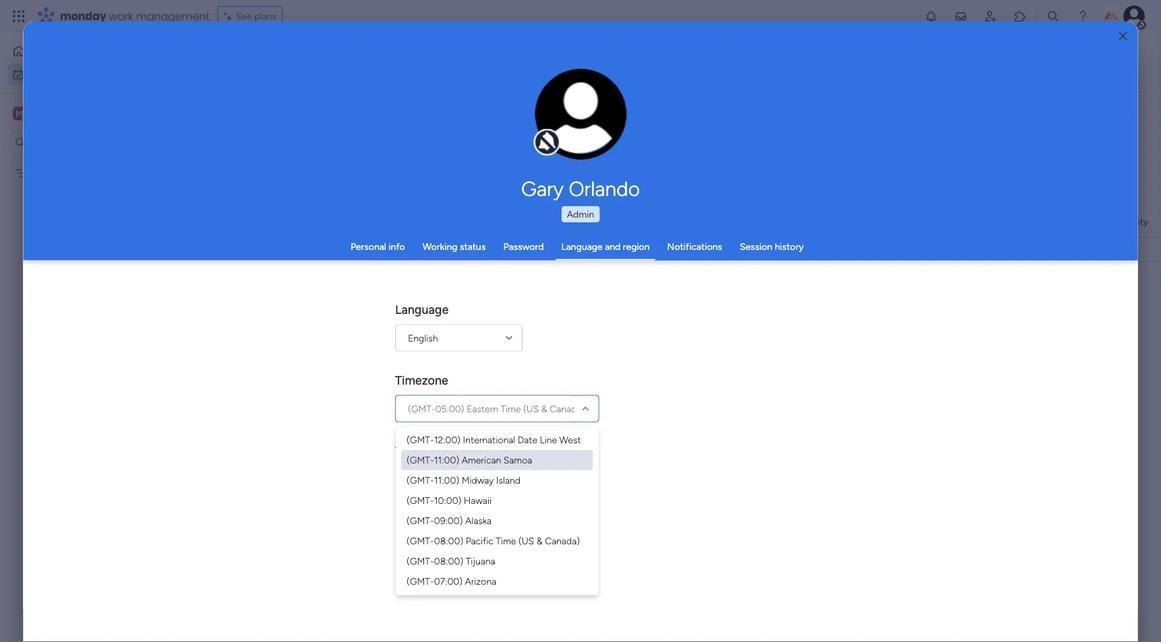 Task type: describe. For each thing, give the bounding box(es) containing it.
1 vertical spatial time
[[395, 444, 422, 459]]

(gmt-11:00) midway island
[[407, 475, 521, 486]]

1 horizontal spatial date
[[518, 434, 537, 446]]

(gmt- for (gmt-07:00) arizona
[[407, 576, 434, 587]]

24 hours 12:43
[[415, 488, 484, 500]]

tijuana
[[466, 556, 495, 567]]

region
[[623, 241, 650, 253]]

(gmt- for (gmt-05:00) eastern time (us & canada)
[[408, 403, 435, 415]]

my work button
[[8, 64, 145, 85]]

(us for eastern
[[523, 403, 539, 415]]

and
[[605, 241, 621, 253]]

08:00) for pacific
[[434, 536, 463, 547]]

close image
[[1119, 32, 1127, 41]]

2023 for november 15, 2023
[[476, 552, 498, 564]]

gary
[[521, 177, 564, 201]]

24
[[415, 488, 427, 500]]

arizona
[[465, 576, 496, 587]]

timezone
[[395, 374, 448, 388]]

invite members image
[[984, 9, 997, 23]]

alaska
[[465, 515, 492, 527]]

eastern
[[467, 403, 498, 415]]

format for date format
[[424, 529, 461, 544]]

Search in workspace field
[[28, 135, 113, 150]]

canada) for (gmt-05:00) eastern time (us & canada)
[[550, 403, 585, 415]]

& for (gmt-05:00) eastern time (us & canada)
[[541, 403, 547, 415]]

(gmt-09:00) alaska
[[407, 515, 492, 527]]

language and region
[[561, 241, 650, 253]]

priority
[[1119, 216, 1149, 228]]

see plans button
[[218, 6, 283, 26]]

board
[[612, 216, 637, 228]]

0 horizontal spatial date
[[395, 529, 421, 544]]

session
[[740, 241, 773, 253]]

island
[[496, 475, 521, 486]]

gary orlando button
[[395, 177, 766, 201]]

gary orlando image
[[1124, 5, 1145, 27]]

khvhg inside khvhg link
[[564, 245, 589, 257]]

working status link
[[423, 241, 486, 253]]

(gmt-10:00) hawaii
[[407, 495, 492, 507]]

line
[[540, 434, 557, 446]]

(gmt- for (gmt-12:00) international date line west
[[407, 434, 434, 446]]

(gmt-05:00) eastern time (us & canada)
[[408, 403, 585, 415]]

monday work management
[[60, 8, 210, 24]]

west
[[559, 434, 581, 446]]

workspace image
[[13, 106, 26, 121]]

home button
[[8, 40, 145, 62]]

workspace selection element
[[13, 106, 113, 123]]

Filter dashboard by text search field
[[199, 108, 322, 129]]

my
[[30, 69, 43, 80]]

(gmt- for (gmt-11:00) american samoa
[[407, 455, 434, 466]]

07:00)
[[434, 576, 463, 587]]

hours for 24 hours
[[430, 488, 457, 500]]

& for (gmt-08:00) pacific time (us & canada)
[[537, 536, 543, 547]]

change profile picture button
[[535, 69, 627, 161]]

15,
[[462, 552, 474, 564]]

password
[[503, 241, 544, 253]]

inbox image
[[954, 9, 968, 23]]

khvhg list box
[[0, 159, 172, 367]]

main workspace
[[31, 107, 111, 120]]

notifications link
[[667, 241, 722, 253]]

11:00) for midway
[[434, 475, 459, 486]]

this month
[[722, 245, 765, 256]]

history
[[775, 241, 804, 253]]

main
[[31, 107, 55, 120]]

this
[[722, 245, 738, 256]]

admin
[[567, 209, 594, 220]]

(gmt-12:00) international date line west
[[407, 434, 581, 446]]

working status
[[423, 241, 486, 253]]

(gmt- for (gmt-09:00) alaska
[[407, 515, 434, 527]]

session history
[[740, 241, 804, 253]]

(gmt-11:00) american samoa
[[407, 455, 532, 466]]

orlando
[[569, 177, 640, 201]]

monday
[[60, 8, 106, 24]]

november
[[415, 552, 460, 564]]

month
[[740, 245, 765, 256]]

date format
[[395, 529, 461, 544]]

(gmt-08:00) tijuana
[[407, 556, 495, 567]]

(gmt- for (gmt-11:00) midway island
[[407, 475, 434, 486]]

khvhg inside khvhg list box
[[32, 168, 57, 179]]



Task type: vqa. For each thing, say whether or not it's contained in the screenshot.
Column to the bottom
no



Task type: locate. For each thing, give the bounding box(es) containing it.
hours for 12 hours
[[428, 468, 455, 480]]

12:43
[[458, 468, 482, 480], [460, 488, 484, 500]]

language left "and"
[[561, 241, 603, 253]]

0 vertical spatial work
[[109, 8, 133, 24]]

1 08:00) from the top
[[434, 536, 463, 547]]

1 vertical spatial hours
[[430, 488, 457, 500]]

plans
[[254, 10, 277, 22]]

pacific
[[466, 536, 494, 547]]

0 vertical spatial language
[[561, 241, 603, 253]]

1 11:00) from the top
[[434, 455, 459, 466]]

1 vertical spatial 08:00)
[[434, 556, 463, 567]]

(gmt-
[[408, 403, 435, 415], [407, 434, 434, 446], [407, 455, 434, 466], [407, 475, 434, 486], [407, 495, 434, 507], [407, 515, 434, 527], [407, 536, 434, 547], [407, 556, 434, 567], [407, 576, 434, 587]]

canada)
[[550, 403, 585, 415], [545, 536, 580, 547]]

2 11:00) from the top
[[434, 475, 459, 486]]

notifications image
[[925, 9, 938, 23]]

help image
[[1076, 9, 1090, 23]]

my work
[[30, 69, 65, 80]]

1 vertical spatial (us
[[519, 536, 534, 547]]

date left line
[[518, 434, 537, 446]]

12:43 down 'midway'
[[460, 488, 484, 500]]

session history link
[[740, 241, 804, 253]]

11:00) up 24 hours 12:43
[[434, 475, 459, 486]]

1 vertical spatial &
[[537, 536, 543, 547]]

select product image
[[12, 9, 26, 23]]

canada) for (gmt-08:00) pacific time (us & canada)
[[545, 536, 580, 547]]

language for language
[[395, 303, 449, 317]]

1 vertical spatial format
[[424, 529, 461, 544]]

see plans
[[236, 10, 277, 22]]

0 horizontal spatial khvhg
[[32, 168, 57, 179]]

gary orlando
[[521, 177, 640, 201]]

1 vertical spatial 11:00)
[[434, 475, 459, 486]]

format
[[425, 444, 462, 459], [424, 529, 461, 544]]

english
[[408, 332, 438, 344]]

work
[[109, 8, 133, 24], [45, 69, 65, 80]]

time for 08:00)
[[496, 536, 516, 547]]

notifications
[[667, 241, 722, 253]]

05:00)
[[435, 403, 464, 415]]

time right pacific
[[496, 536, 516, 547]]

khvhg link
[[562, 238, 687, 262]]

format for time format
[[425, 444, 462, 459]]

1 horizontal spatial language
[[561, 241, 603, 253]]

personal info link
[[351, 241, 405, 253]]

time
[[501, 403, 521, 415], [395, 444, 422, 459], [496, 536, 516, 547]]

15 november, 2023
[[415, 571, 498, 583]]

0 vertical spatial khvhg
[[32, 168, 57, 179]]

samoa
[[504, 455, 532, 466]]

personal
[[351, 241, 386, 253]]

2023 down tijuana
[[476, 571, 498, 583]]

hours
[[428, 468, 455, 480], [430, 488, 457, 500]]

0 vertical spatial &
[[541, 403, 547, 415]]

date up november
[[395, 529, 421, 544]]

1 horizontal spatial work
[[109, 8, 133, 24]]

15
[[415, 571, 425, 583]]

(gmt- for (gmt-10:00) hawaii
[[407, 495, 434, 507]]

0 vertical spatial date
[[518, 434, 537, 446]]

work for monday
[[109, 8, 133, 24]]

management
[[136, 8, 210, 24]]

1 vertical spatial 12:43
[[460, 488, 484, 500]]

0 horizontal spatial language
[[395, 303, 449, 317]]

1 2023 from the top
[[476, 552, 498, 564]]

workspace
[[57, 107, 111, 120]]

(gmt-07:00) arizona
[[407, 576, 496, 587]]

khvhg down search in workspace field
[[32, 168, 57, 179]]

0 vertical spatial time
[[501, 403, 521, 415]]

1 horizontal spatial khvhg
[[564, 245, 589, 257]]

0 vertical spatial format
[[425, 444, 462, 459]]

1 vertical spatial date
[[395, 529, 421, 544]]

apps image
[[1014, 9, 1027, 23]]

(us right pacific
[[519, 536, 534, 547]]

2023 for 15 november, 2023
[[476, 571, 498, 583]]

0 vertical spatial (us
[[523, 403, 539, 415]]

status
[[460, 241, 486, 253]]

10:00)
[[434, 495, 462, 507]]

language and region link
[[561, 241, 650, 253]]

(us up (gmt-12:00) international date line west
[[523, 403, 539, 415]]

time right eastern
[[501, 403, 521, 415]]

12:43 down (gmt-11:00) american samoa
[[458, 468, 482, 480]]

2 vertical spatial time
[[496, 536, 516, 547]]

international
[[463, 434, 515, 446]]

&
[[541, 403, 547, 415], [537, 536, 543, 547]]

2 2023 from the top
[[476, 571, 498, 583]]

0 horizontal spatial work
[[45, 69, 65, 80]]

(gmt-08:00) pacific time (us & canada)
[[407, 536, 580, 547]]

see
[[236, 10, 252, 22]]

08:00) up november, at the bottom of the page
[[434, 556, 463, 567]]

hours right 12
[[428, 468, 455, 480]]

work for my
[[45, 69, 65, 80]]

(us for pacific
[[519, 536, 534, 547]]

language for language and region
[[561, 241, 603, 253]]

language up english
[[395, 303, 449, 317]]

khvhg
[[32, 168, 57, 179], [564, 245, 589, 257]]

date
[[518, 434, 537, 446], [395, 529, 421, 544]]

0 vertical spatial hours
[[428, 468, 455, 480]]

1 vertical spatial 2023
[[476, 571, 498, 583]]

format up 12 hours 12:43 pm
[[425, 444, 462, 459]]

12:43 for 12:43 pm
[[458, 468, 482, 480]]

info
[[389, 241, 405, 253]]

working
[[423, 241, 458, 253]]

09:00)
[[434, 515, 463, 527]]

(gmt- for (gmt-08:00) tijuana
[[407, 556, 434, 567]]

& right pacific
[[537, 536, 543, 547]]

time format
[[395, 444, 462, 459]]

0 vertical spatial 2023
[[476, 552, 498, 564]]

0 vertical spatial canada)
[[550, 403, 585, 415]]

change profile picture
[[552, 121, 610, 144]]

november,
[[427, 571, 474, 583]]

khvhg left "and"
[[564, 245, 589, 257]]

08:00)
[[434, 536, 463, 547], [434, 556, 463, 567]]

option
[[0, 161, 172, 164]]

profile
[[585, 121, 610, 132]]

12:43 for 12:43
[[460, 488, 484, 500]]

2 08:00) from the top
[[434, 556, 463, 567]]

1 vertical spatial language
[[395, 303, 449, 317]]

change
[[552, 121, 583, 132]]

midway
[[462, 475, 494, 486]]

2023 down the (gmt-08:00) pacific time (us & canada)
[[476, 552, 498, 564]]

format down 09:00)
[[424, 529, 461, 544]]

m
[[16, 108, 24, 119]]

time for 05:00)
[[501, 403, 521, 415]]

1 vertical spatial work
[[45, 69, 65, 80]]

work right my
[[45, 69, 65, 80]]

12
[[415, 468, 425, 480]]

2023
[[476, 552, 498, 564], [476, 571, 498, 583]]

12:00)
[[434, 434, 461, 446]]

(gmt- for (gmt-08:00) pacific time (us & canada)
[[407, 536, 434, 547]]

1 vertical spatial canada)
[[545, 536, 580, 547]]

language
[[561, 241, 603, 253], [395, 303, 449, 317]]

11:00) up 12 hours 12:43 pm
[[434, 455, 459, 466]]

12 hours 12:43 pm
[[415, 468, 499, 480]]

time up 12
[[395, 444, 422, 459]]

0 vertical spatial 12:43
[[458, 468, 482, 480]]

1 vertical spatial khvhg
[[564, 245, 589, 257]]

password link
[[503, 241, 544, 253]]

home
[[31, 46, 57, 57]]

0 vertical spatial 11:00)
[[434, 455, 459, 466]]

picture
[[567, 133, 595, 144]]

personal info
[[351, 241, 405, 253]]

& up line
[[541, 403, 547, 415]]

work inside my work button
[[45, 69, 65, 80]]

hours right 24
[[430, 488, 457, 500]]

work right monday
[[109, 8, 133, 24]]

0 vertical spatial 08:00)
[[434, 536, 463, 547]]

08:00) up november 15, 2023
[[434, 536, 463, 547]]

11:00) for american
[[434, 455, 459, 466]]

pm
[[484, 468, 499, 480]]

search everything image
[[1047, 9, 1060, 23]]

november 15, 2023
[[415, 552, 498, 564]]

08:00) for tijuana
[[434, 556, 463, 567]]

american
[[462, 455, 501, 466]]

hawaii
[[464, 495, 492, 507]]

11:00)
[[434, 455, 459, 466], [434, 475, 459, 486]]



